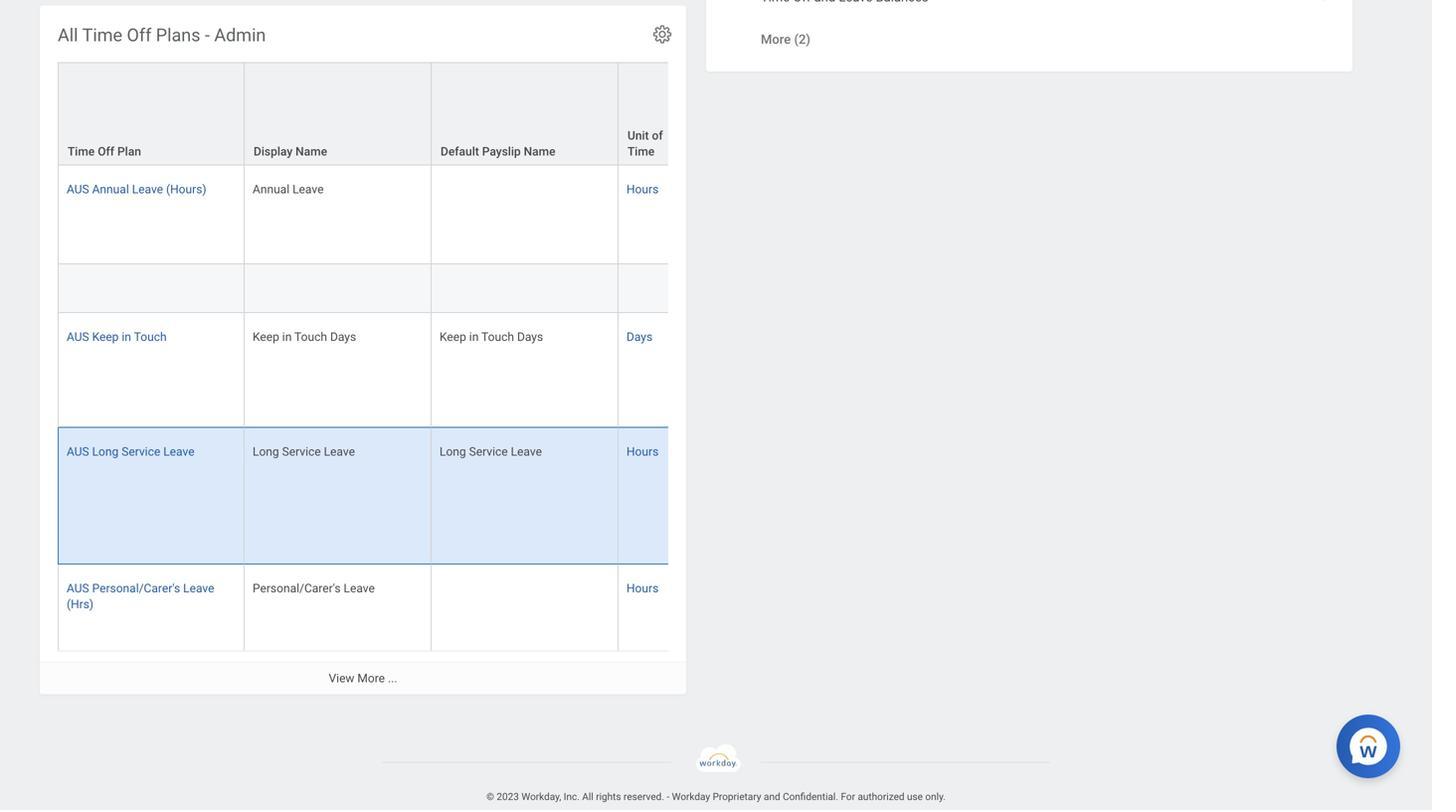 Task type: describe. For each thing, give the bounding box(es) containing it.
view
[[329, 672, 355, 686]]

inc.
[[564, 791, 580, 803]]

2 long from the left
[[253, 445, 279, 459]]

unit
[[628, 129, 649, 143]]

time inside column header
[[68, 145, 95, 159]]

chevron right image
[[1315, 0, 1341, 2]]

2 service from the left
[[282, 445, 321, 459]]

time inside unit of time
[[628, 145, 655, 159]]

1 keep in touch days from the left
[[253, 330, 356, 344]]

confidential.
[[783, 791, 838, 803]]

plans
[[156, 25, 200, 46]]

more (2) link
[[706, 18, 1353, 60]]

2 annual from the left
[[253, 183, 290, 197]]

time off plan
[[68, 145, 141, 159]]

hours for annual leave
[[627, 183, 659, 197]]

view more ... link
[[40, 662, 686, 695]]

name inside display name popup button
[[296, 145, 327, 159]]

hours for long service leave
[[627, 445, 659, 459]]

- inside footer
[[667, 791, 670, 803]]

more (2)
[[761, 31, 811, 46]]

for
[[841, 791, 855, 803]]

© 2023 workday, inc. all rights reserved. - workday proprietary and confidential. for authorized use only.
[[486, 791, 946, 803]]

2 in from the left
[[282, 330, 292, 344]]

time off plan column header
[[58, 62, 245, 167]]

row containing unit of time
[[58, 62, 1432, 167]]

display name column header
[[245, 62, 432, 167]]

hours for personal/carer's leave
[[627, 582, 659, 596]]

off inside popup button
[[98, 145, 114, 159]]

1 long service leave from the left
[[253, 445, 355, 459]]

more inside all time off plans - admin element
[[357, 672, 385, 686]]

time off plan button
[[59, 63, 244, 165]]

rights
[[596, 791, 621, 803]]

0 vertical spatial all
[[58, 25, 78, 46]]

aus personal/carer's leave (hrs) link
[[67, 578, 214, 612]]

default payslip name column header
[[432, 62, 619, 167]]

aus annual leave (hours) link
[[67, 179, 206, 197]]

row containing aus personal/carer's leave (hrs)
[[58, 565, 1432, 664]]

3 long from the left
[[440, 445, 466, 459]]

plan
[[117, 145, 141, 159]]

days link
[[627, 326, 653, 344]]

3 in from the left
[[469, 330, 479, 344]]

1 days from the left
[[330, 330, 356, 344]]

hours link for long service leave
[[627, 441, 659, 459]]

hours link for annual leave
[[627, 179, 659, 197]]

aus keep in touch
[[67, 330, 167, 344]]

default payslip name
[[441, 145, 556, 159]]

long inside aus long service leave link
[[92, 445, 119, 459]]

3 row from the top
[[58, 265, 1432, 313]]

payslip
[[482, 145, 521, 159]]

2023
[[497, 791, 519, 803]]

1 horizontal spatial off
[[127, 25, 152, 46]]

3 keep from the left
[[440, 330, 466, 344]]

view more ...
[[329, 672, 397, 686]]

row containing aus keep in touch
[[58, 313, 1432, 428]]

all time off plans - admin
[[58, 25, 266, 46]]

© 2023 workday, inc. all rights reserved. - workday proprietary and confidential. for authorized use only. footer
[[0, 744, 1432, 811]]

leave inside aus personal/carer's leave (hrs)
[[183, 582, 214, 596]]

3 days from the left
[[627, 330, 653, 344]]

more (2) button
[[761, 30, 811, 48]]

2 days from the left
[[517, 330, 543, 344]]

aus long service leave
[[67, 445, 195, 459]]

2 keep in touch days from the left
[[440, 330, 543, 344]]



Task type: vqa. For each thing, say whether or not it's contained in the screenshot.
top hub
no



Task type: locate. For each thing, give the bounding box(es) containing it.
1 horizontal spatial long service leave
[[440, 445, 542, 459]]

row containing aus long service leave
[[58, 428, 1432, 565]]

only.
[[925, 791, 946, 803]]

row
[[58, 62, 1432, 167], [58, 166, 1432, 265], [58, 265, 1432, 313], [58, 313, 1432, 428], [58, 428, 1432, 565], [58, 565, 1432, 664]]

0 horizontal spatial keep
[[92, 330, 119, 344]]

3 touch from the left
[[481, 330, 514, 344]]

personal/carer's leave
[[253, 582, 375, 596]]

personal/carer's inside aus personal/carer's leave (hrs)
[[92, 582, 180, 596]]

0 vertical spatial off
[[127, 25, 152, 46]]

2 row from the top
[[58, 166, 1432, 265]]

display name
[[254, 145, 327, 159]]

3 hours from the top
[[627, 582, 659, 596]]

aus for aus long service leave
[[67, 445, 89, 459]]

2 name from the left
[[524, 145, 556, 159]]

- left the "workday"
[[667, 791, 670, 803]]

0 horizontal spatial in
[[122, 330, 131, 344]]

hours
[[627, 183, 659, 197], [627, 445, 659, 459], [627, 582, 659, 596]]

unit of time
[[628, 129, 663, 159]]

service
[[122, 445, 160, 459], [282, 445, 321, 459], [469, 445, 508, 459]]

-
[[205, 25, 210, 46], [667, 791, 670, 803]]

2 aus from the top
[[67, 330, 89, 344]]

workday,
[[522, 791, 561, 803]]

admin
[[214, 25, 266, 46]]

1 hours from the top
[[627, 183, 659, 197]]

off left "plans"
[[127, 25, 152, 46]]

keep in touch days
[[253, 330, 356, 344], [440, 330, 543, 344]]

aus for aus annual leave (hours)
[[67, 183, 89, 197]]

of
[[652, 129, 663, 143]]

1 vertical spatial hours link
[[627, 441, 659, 459]]

2 horizontal spatial long
[[440, 445, 466, 459]]

workday
[[672, 791, 710, 803]]

1 horizontal spatial touch
[[294, 330, 327, 344]]

1 horizontal spatial keep
[[253, 330, 279, 344]]

2 hours link from the top
[[627, 441, 659, 459]]

0 horizontal spatial keep in touch days
[[253, 330, 356, 344]]

1 annual from the left
[[92, 183, 129, 197]]

aus inside 'link'
[[67, 330, 89, 344]]

1 horizontal spatial days
[[517, 330, 543, 344]]

1 vertical spatial all
[[582, 791, 594, 803]]

1 vertical spatial hours
[[627, 445, 659, 459]]

service inside aus long service leave link
[[122, 445, 160, 459]]

aus for aus keep in touch
[[67, 330, 89, 344]]

more left "(2)"
[[761, 31, 791, 46]]

personal/carer's
[[92, 582, 180, 596], [253, 582, 341, 596]]

touch inside aus keep in touch 'link'
[[134, 330, 167, 344]]

annual down display
[[253, 183, 290, 197]]

annual
[[92, 183, 129, 197], [253, 183, 290, 197]]

in
[[122, 330, 131, 344], [282, 330, 292, 344], [469, 330, 479, 344]]

2 touch from the left
[[294, 330, 327, 344]]

more
[[761, 31, 791, 46], [357, 672, 385, 686]]

1 horizontal spatial personal/carer's
[[253, 582, 341, 596]]

time left "plans"
[[82, 25, 122, 46]]

and
[[764, 791, 780, 803]]

(hrs)
[[67, 598, 94, 612]]

keep inside 'link'
[[92, 330, 119, 344]]

annual leave
[[253, 183, 324, 197]]

2 vertical spatial hours
[[627, 582, 659, 596]]

name
[[296, 145, 327, 159], [524, 145, 556, 159]]

(hours)
[[166, 183, 206, 197]]

annual down time off plan
[[92, 183, 129, 197]]

0 horizontal spatial long
[[92, 445, 119, 459]]

1 in from the left
[[122, 330, 131, 344]]

aus personal/carer's leave (hrs)
[[67, 582, 214, 612]]

6 row from the top
[[58, 565, 1432, 664]]

1 horizontal spatial -
[[667, 791, 670, 803]]

aus inside "link"
[[67, 183, 89, 197]]

default payslip name button
[[432, 63, 618, 165]]

2 horizontal spatial keep
[[440, 330, 466, 344]]

more inside dropdown button
[[761, 31, 791, 46]]

time down unit
[[628, 145, 655, 159]]

1 keep from the left
[[92, 330, 119, 344]]

0 horizontal spatial touch
[[134, 330, 167, 344]]

keep
[[92, 330, 119, 344], [253, 330, 279, 344], [440, 330, 466, 344]]

0 horizontal spatial all
[[58, 25, 78, 46]]

0 horizontal spatial off
[[98, 145, 114, 159]]

time left plan
[[68, 145, 95, 159]]

2 long service leave from the left
[[440, 445, 542, 459]]

configure all time off plans - admin image
[[651, 23, 673, 45]]

1 horizontal spatial name
[[524, 145, 556, 159]]

aus long service leave link
[[67, 441, 195, 459]]

touch
[[134, 330, 167, 344], [294, 330, 327, 344], [481, 330, 514, 344]]

cell
[[432, 166, 619, 265], [58, 265, 245, 313], [245, 265, 432, 313], [432, 265, 619, 313], [619, 265, 696, 313], [432, 565, 619, 664]]

1 horizontal spatial keep in touch days
[[440, 330, 543, 344]]

0 vertical spatial -
[[205, 25, 210, 46]]

2 horizontal spatial service
[[469, 445, 508, 459]]

more (2) list
[[706, 0, 1353, 60]]

all time off plans - admin element
[[40, 5, 1432, 811]]

1 service from the left
[[122, 445, 160, 459]]

name right payslip
[[524, 145, 556, 159]]

default
[[441, 145, 479, 159]]

reserved.
[[624, 791, 664, 803]]

proprietary
[[713, 791, 761, 803]]

1 vertical spatial -
[[667, 791, 670, 803]]

1 horizontal spatial in
[[282, 330, 292, 344]]

annual inside "link"
[[92, 183, 129, 197]]

long
[[92, 445, 119, 459], [253, 445, 279, 459], [440, 445, 466, 459]]

2 vertical spatial hours link
[[627, 578, 659, 596]]

hours link for personal/carer's leave
[[627, 578, 659, 596]]

1 vertical spatial more
[[357, 672, 385, 686]]

...
[[388, 672, 397, 686]]

2 hours from the top
[[627, 445, 659, 459]]

name inside default payslip name popup button
[[524, 145, 556, 159]]

aus keep in touch link
[[67, 326, 167, 344]]

0 vertical spatial more
[[761, 31, 791, 46]]

5 row from the top
[[58, 428, 1432, 565]]

1 horizontal spatial service
[[282, 445, 321, 459]]

hours link
[[627, 179, 659, 197], [627, 441, 659, 459], [627, 578, 659, 596]]

aus
[[67, 183, 89, 197], [67, 330, 89, 344], [67, 445, 89, 459], [67, 582, 89, 596]]

long service leave
[[253, 445, 355, 459], [440, 445, 542, 459]]

1 name from the left
[[296, 145, 327, 159]]

1 hours link from the top
[[627, 179, 659, 197]]

3 hours link from the top
[[627, 578, 659, 596]]

leave
[[132, 183, 163, 197], [293, 183, 324, 197], [163, 445, 195, 459], [324, 445, 355, 459], [511, 445, 542, 459], [183, 582, 214, 596], [344, 582, 375, 596]]

1 horizontal spatial long
[[253, 445, 279, 459]]

- right "plans"
[[205, 25, 210, 46]]

days
[[330, 330, 356, 344], [517, 330, 543, 344], [627, 330, 653, 344]]

2 horizontal spatial days
[[627, 330, 653, 344]]

2 horizontal spatial in
[[469, 330, 479, 344]]

1 touch from the left
[[134, 330, 167, 344]]

time
[[82, 25, 122, 46], [68, 145, 95, 159], [628, 145, 655, 159]]

0 vertical spatial hours link
[[627, 179, 659, 197]]

1 personal/carer's from the left
[[92, 582, 180, 596]]

2 keep from the left
[[253, 330, 279, 344]]

authorized
[[858, 791, 905, 803]]

0 horizontal spatial long service leave
[[253, 445, 355, 459]]

unit of time button
[[619, 63, 695, 165]]

3 service from the left
[[469, 445, 508, 459]]

3 aus from the top
[[67, 445, 89, 459]]

all
[[58, 25, 78, 46], [582, 791, 594, 803]]

0 horizontal spatial annual
[[92, 183, 129, 197]]

(2)
[[794, 31, 811, 46]]

name right display
[[296, 145, 327, 159]]

off
[[127, 25, 152, 46], [98, 145, 114, 159]]

2 horizontal spatial touch
[[481, 330, 514, 344]]

1 vertical spatial off
[[98, 145, 114, 159]]

0 horizontal spatial name
[[296, 145, 327, 159]]

1 long from the left
[[92, 445, 119, 459]]

1 row from the top
[[58, 62, 1432, 167]]

off left plan
[[98, 145, 114, 159]]

1 horizontal spatial more
[[761, 31, 791, 46]]

1 horizontal spatial annual
[[253, 183, 290, 197]]

aus annual leave (hours)
[[67, 183, 206, 197]]

0 vertical spatial hours
[[627, 183, 659, 197]]

0 horizontal spatial more
[[357, 672, 385, 686]]

©
[[486, 791, 494, 803]]

4 aus from the top
[[67, 582, 89, 596]]

1 aus from the top
[[67, 183, 89, 197]]

0 horizontal spatial service
[[122, 445, 160, 459]]

1 horizontal spatial all
[[582, 791, 594, 803]]

4 row from the top
[[58, 313, 1432, 428]]

row containing aus annual leave (hours)
[[58, 166, 1432, 265]]

use
[[907, 791, 923, 803]]

leave inside "link"
[[132, 183, 163, 197]]

0 horizontal spatial -
[[205, 25, 210, 46]]

in inside 'link'
[[122, 330, 131, 344]]

aus inside aus personal/carer's leave (hrs)
[[67, 582, 89, 596]]

aus for aus personal/carer's leave (hrs)
[[67, 582, 89, 596]]

0 horizontal spatial days
[[330, 330, 356, 344]]

0 horizontal spatial personal/carer's
[[92, 582, 180, 596]]

display name button
[[245, 63, 431, 165]]

more left ...
[[357, 672, 385, 686]]

all inside footer
[[582, 791, 594, 803]]

2 personal/carer's from the left
[[253, 582, 341, 596]]

display
[[254, 145, 293, 159]]



